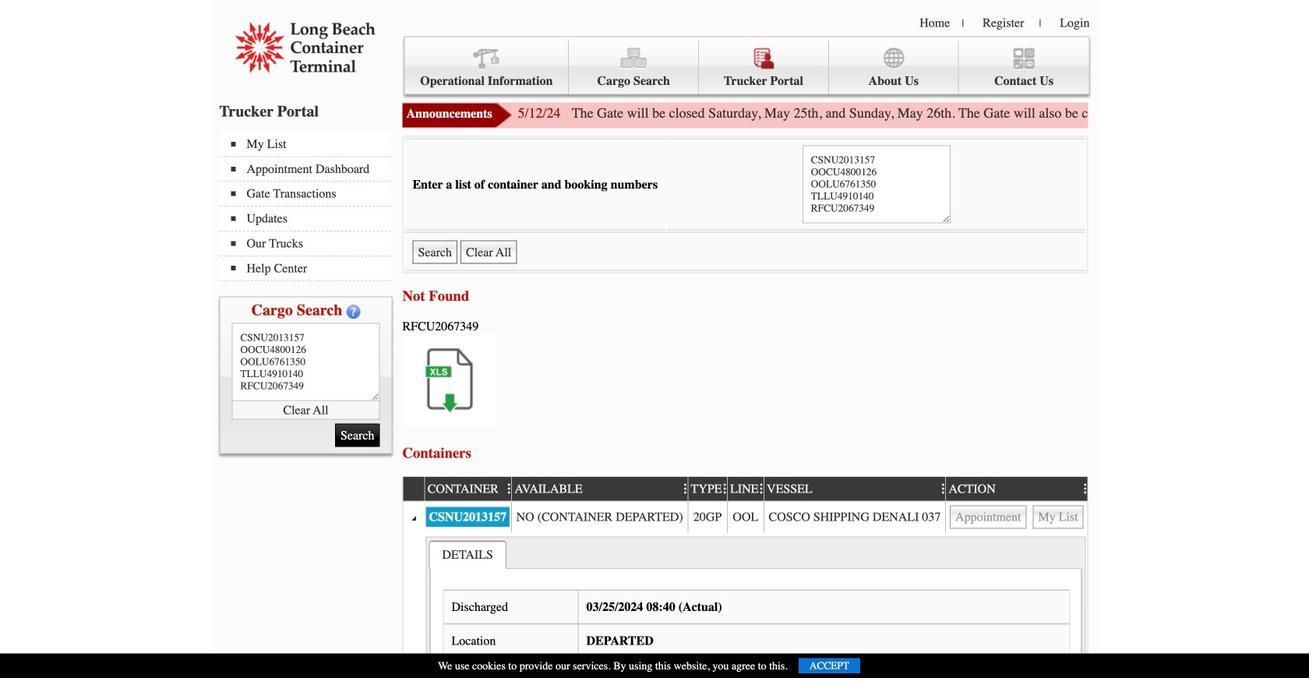 Task type: locate. For each thing, give the bounding box(es) containing it.
container edit column settings image
[[503, 483, 511, 495]]

0 vertical spatial menu bar
[[404, 36, 1090, 95]]

None button
[[461, 241, 517, 264], [950, 505, 1027, 529], [1033, 505, 1084, 529], [461, 241, 517, 264], [950, 505, 1027, 529], [1033, 505, 1084, 529]]

row group
[[403, 502, 1088, 678]]

menu bar
[[404, 36, 1090, 95], [219, 132, 399, 281]]

2 row from the top
[[403, 502, 1088, 533]]

tab list
[[429, 541, 507, 569]]

vessel edit column settings image
[[938, 483, 946, 495]]

1 vertical spatial menu bar
[[219, 132, 399, 281]]

row
[[403, 475, 1095, 502], [403, 502, 1088, 533], [403, 533, 1088, 678]]

tab
[[429, 541, 507, 569]]

Enter container numbers and/ or booking numbers. Press ESC to reset input box text field
[[803, 145, 951, 223]]

None submit
[[413, 241, 458, 264], [335, 424, 380, 447], [413, 241, 458, 264], [335, 424, 380, 447]]

cell
[[403, 502, 424, 533], [424, 502, 511, 533], [511, 502, 688, 533], [688, 502, 727, 533], [727, 502, 764, 533], [764, 502, 946, 533], [946, 502, 1088, 533], [403, 533, 424, 678], [424, 533, 1088, 678]]

column header
[[403, 477, 424, 502]]

tree grid
[[403, 475, 1095, 678]]



Task type: vqa. For each thing, say whether or not it's contained in the screenshot.
VESSEL edit column settings image
yes



Task type: describe. For each thing, give the bounding box(es) containing it.
type edit column settings image
[[719, 483, 727, 495]]

available edit column settings image
[[680, 483, 688, 495]]

1 row from the top
[[403, 475, 1095, 502]]

action edit column settings image
[[1080, 483, 1088, 495]]

3 row from the top
[[403, 533, 1088, 678]]

0 horizontal spatial menu bar
[[219, 132, 399, 281]]

1 horizontal spatial menu bar
[[404, 36, 1090, 95]]

line edit column settings image
[[756, 483, 764, 495]]

Enter container numbers and/ or booking numbers.  text field
[[232, 323, 380, 401]]



